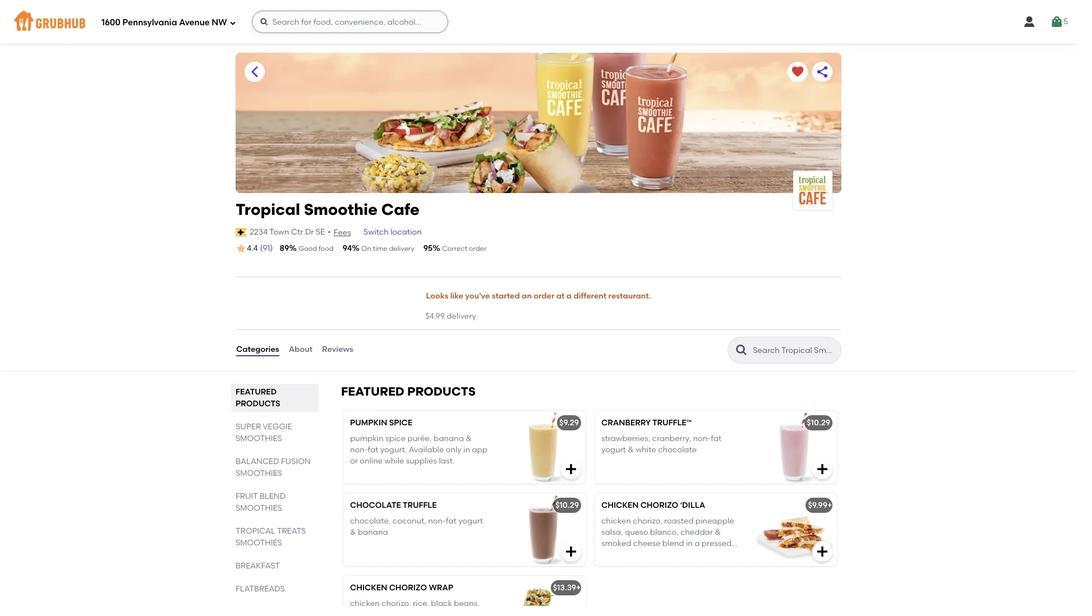 Task type: vqa. For each thing, say whether or not it's contained in the screenshot.
SMOOTHIES within FRUIT BLEND SMOOTHIES
yes



Task type: describe. For each thing, give the bounding box(es) containing it.
online
[[360, 457, 383, 466]]

non- inside the pumpkin spice purée, banana & non-fat yogurt. available only in app or online while supplies last.
[[350, 445, 368, 455]]

town
[[270, 227, 289, 237]]

tropical treats smoothies tab
[[236, 525, 314, 549]]

only
[[446, 445, 462, 455]]

while
[[385, 457, 404, 466]]

chocolate
[[350, 501, 401, 510]]

different
[[574, 291, 607, 301]]

pumpkin spice image
[[502, 411, 586, 484]]

tortilla
[[621, 551, 645, 560]]

• fees
[[328, 227, 351, 237]]

svg image for strawberries, cranberry, non-fat yogurt & white chocolate
[[816, 462, 830, 476]]

svg image inside 5 button
[[1051, 15, 1064, 29]]

chicken chorizo, roasted pineapple salsa, queso blanco, cheddar & smoked cheese blend in a pressed flour tortilla with a side of roasted tomato salsa
[[602, 516, 735, 572]]

wrap
[[429, 583, 454, 593]]

saved restaurant button
[[788, 62, 808, 82]]

chicken chorizo 'dilla
[[602, 501, 706, 510]]

pumpkin spice purée, banana & non-fat yogurt. available only in app or online while supplies last.
[[350, 434, 488, 466]]

reviews button
[[322, 330, 354, 370]]

chocolate truffle image
[[502, 493, 586, 566]]

good food
[[299, 245, 334, 253]]

0 horizontal spatial delivery
[[389, 245, 415, 253]]

1600 pennsylvania avenue nw
[[102, 17, 227, 27]]

correct
[[443, 245, 468, 253]]

a inside button
[[567, 291, 572, 301]]

0 horizontal spatial roasted
[[665, 516, 694, 526]]

started
[[492, 291, 520, 301]]

pressed
[[702, 539, 732, 549]]

& inside strawberries, cranberry, non-fat yogurt & white chocolate
[[628, 445, 634, 455]]

1 vertical spatial a
[[695, 539, 700, 549]]

with
[[647, 551, 663, 560]]

products inside tab
[[236, 399, 280, 408]]

yogurt for strawberries, cranberry, non-fat yogurt & white chocolate
[[602, 445, 626, 455]]

cheddar
[[681, 528, 714, 537]]

truffle
[[403, 501, 437, 510]]

at
[[557, 291, 565, 301]]

2 vertical spatial a
[[665, 551, 670, 560]]

smoothies for super
[[236, 434, 282, 443]]

star icon image
[[236, 243, 247, 254]]

or
[[350, 457, 358, 466]]

like
[[451, 291, 464, 301]]

veggie
[[263, 422, 292, 432]]

tomato
[[602, 562, 630, 572]]

strawberries,
[[602, 434, 651, 443]]

2234 town ctr dr se
[[250, 227, 325, 237]]

fusion
[[281, 457, 311, 466]]

on time delivery
[[362, 245, 415, 253]]

chocolate,
[[350, 516, 391, 526]]

flour
[[602, 551, 619, 560]]

an
[[522, 291, 532, 301]]

super veggie smoothies tab
[[236, 421, 314, 444]]

good
[[299, 245, 317, 253]]

non- for chocolate truffle
[[428, 516, 446, 526]]

pumpkin
[[350, 434, 384, 443]]

chorizo for 'dilla
[[641, 501, 679, 510]]

tropical
[[236, 526, 276, 536]]

cranberry
[[602, 418, 651, 428]]

& inside the chocolate, coconut, non-fat yogurt & banana
[[350, 528, 356, 537]]

main navigation navigation
[[0, 0, 1078, 44]]

$10.29 for strawberries, cranberry, non-fat yogurt & white chocolate
[[807, 418, 831, 428]]

4.4
[[247, 244, 258, 253]]

blanco,
[[651, 528, 679, 537]]

looks like you've started an order at a different restaurant.
[[426, 291, 652, 301]]

•
[[328, 227, 331, 237]]

smoothies for balanced
[[236, 469, 282, 478]]

pineapple
[[696, 516, 735, 526]]

fat for chocolate truffle
[[446, 516, 457, 526]]

1 horizontal spatial products
[[408, 384, 476, 398]]

super veggie smoothies
[[236, 422, 292, 443]]

tropical
[[236, 200, 300, 219]]

fees
[[334, 228, 351, 237]]

categories button
[[236, 330, 280, 370]]

cafe
[[382, 200, 420, 219]]

yogurt for chocolate, coconut, non-fat yogurt & banana
[[459, 516, 483, 526]]

breakfast tab
[[236, 560, 314, 572]]

svg image for chocolate, coconut, non-fat yogurt & banana
[[565, 545, 578, 558]]

truffle™
[[653, 418, 692, 428]]

white
[[636, 445, 657, 455]]

svg image for pumpkin spice purée, banana & non-fat yogurt. available only in app or online while supplies last.
[[565, 462, 578, 476]]

treats
[[277, 526, 306, 536]]

coconut,
[[393, 516, 427, 526]]

balanced fusion smoothies
[[236, 457, 311, 478]]

tropical treats smoothies
[[236, 526, 306, 548]]

$9.99
[[809, 501, 828, 510]]

1 horizontal spatial delivery
[[447, 312, 477, 321]]

saved restaurant image
[[792, 65, 805, 79]]

spice
[[389, 418, 413, 428]]

about button
[[288, 330, 313, 370]]

blend
[[663, 539, 685, 549]]

order inside looks like you've started an order at a different restaurant. button
[[534, 291, 555, 301]]

+ for $13.39
[[577, 583, 581, 593]]

Search for food, convenience, alcohol... search field
[[252, 11, 448, 33]]

cranberry truffle™ image
[[753, 411, 838, 484]]

chicken chorizo wrap image
[[502, 576, 586, 606]]

avenue
[[179, 17, 210, 27]]

spice
[[386, 434, 406, 443]]

se
[[316, 227, 325, 237]]

dr
[[305, 227, 314, 237]]

1 horizontal spatial featured products
[[341, 384, 476, 398]]

super
[[236, 422, 261, 432]]

in inside chicken chorizo, roasted pineapple salsa, queso blanco, cheddar & smoked cheese blend in a pressed flour tortilla with a side of roasted tomato salsa
[[687, 539, 693, 549]]

ctr
[[291, 227, 303, 237]]

location
[[391, 227, 422, 237]]

breakfast
[[236, 561, 280, 571]]

strawberries, cranberry, non-fat yogurt & white chocolate
[[602, 434, 722, 455]]



Task type: locate. For each thing, give the bounding box(es) containing it.
2234
[[250, 227, 268, 237]]

smoothies
[[236, 434, 282, 443], [236, 469, 282, 478], [236, 503, 282, 513], [236, 538, 282, 548]]

order left at
[[534, 291, 555, 301]]

0 vertical spatial chorizo
[[641, 501, 679, 510]]

non- inside the chocolate, coconut, non-fat yogurt & banana
[[428, 516, 446, 526]]

$13.39
[[553, 583, 577, 593]]

in left app
[[464, 445, 470, 455]]

switch location button
[[363, 226, 423, 239]]

1 smoothies from the top
[[236, 434, 282, 443]]

1 horizontal spatial $10.29
[[807, 418, 831, 428]]

caret left icon image
[[248, 65, 262, 79]]

subscription pass image
[[236, 228, 247, 237]]

looks like you've started an order at a different restaurant. button
[[426, 284, 652, 309]]

smoothies down fruit
[[236, 503, 282, 513]]

chocolate, coconut, non-fat yogurt & banana
[[350, 516, 483, 537]]

svg image left 5 button
[[1023, 15, 1037, 29]]

0 horizontal spatial +
[[577, 583, 581, 593]]

featured products up super at the left bottom of the page
[[236, 387, 280, 408]]

chicken
[[602, 516, 631, 526]]

products up super at the left bottom of the page
[[236, 399, 280, 408]]

0 vertical spatial non-
[[694, 434, 711, 443]]

1 horizontal spatial yogurt
[[602, 445, 626, 455]]

0 vertical spatial +
[[828, 501, 833, 510]]

1 horizontal spatial chorizo
[[641, 501, 679, 510]]

food
[[319, 245, 334, 253]]

1 vertical spatial in
[[687, 539, 693, 549]]

banana down chocolate,
[[358, 528, 388, 537]]

time
[[373, 245, 388, 253]]

svg image
[[1051, 15, 1064, 29], [260, 17, 269, 26], [565, 462, 578, 476], [816, 462, 830, 476], [565, 545, 578, 558]]

$13.39 +
[[553, 583, 581, 593]]

in up of at the bottom right
[[687, 539, 693, 549]]

featured products tab
[[236, 386, 314, 410]]

1 vertical spatial $10.29
[[556, 501, 579, 510]]

order right correct
[[469, 245, 487, 253]]

0 vertical spatial order
[[469, 245, 487, 253]]

1 horizontal spatial chicken
[[602, 501, 639, 510]]

& inside chicken chorizo, roasted pineapple salsa, queso blanco, cheddar & smoked cheese blend in a pressed flour tortilla with a side of roasted tomato salsa
[[715, 528, 721, 537]]

chicken for chicken chorizo wrap
[[350, 583, 388, 593]]

on
[[362, 245, 372, 253]]

fat inside the pumpkin spice purée, banana & non-fat yogurt. available only in app or online while supplies last.
[[368, 445, 379, 455]]

0 vertical spatial fat
[[711, 434, 722, 443]]

2 horizontal spatial svg image
[[1023, 15, 1037, 29]]

5
[[1064, 17, 1069, 26]]

3 smoothies from the top
[[236, 503, 282, 513]]

smoothies inside the balanced fusion smoothies
[[236, 469, 282, 478]]

featured inside featured products
[[236, 387, 277, 397]]

share icon image
[[816, 65, 830, 79]]

1 vertical spatial delivery
[[447, 312, 477, 321]]

side
[[672, 551, 688, 560]]

1 vertical spatial banana
[[358, 528, 388, 537]]

smoothie
[[304, 200, 378, 219]]

fruit blend smoothies
[[236, 492, 286, 513]]

pennsylvania
[[123, 17, 177, 27]]

2 vertical spatial non-
[[428, 516, 446, 526]]

fat
[[711, 434, 722, 443], [368, 445, 379, 455], [446, 516, 457, 526]]

non- down the truffle
[[428, 516, 446, 526]]

& inside the pumpkin spice purée, banana & non-fat yogurt. available only in app or online while supplies last.
[[466, 434, 472, 443]]

1 vertical spatial non-
[[350, 445, 368, 455]]

$10.29 for chocolate, coconut, non-fat yogurt & banana
[[556, 501, 579, 510]]

svg image down $9.99 +
[[816, 545, 830, 558]]

fat right cranberry,
[[711, 434, 722, 443]]

banana inside the chocolate, coconut, non-fat yogurt & banana
[[358, 528, 388, 537]]

tropical smoothie cafe  logo image
[[794, 171, 833, 210]]

0 horizontal spatial fat
[[368, 445, 379, 455]]

& right purée,
[[466, 434, 472, 443]]

1 horizontal spatial fat
[[446, 516, 457, 526]]

tropical smoothie cafe
[[236, 200, 420, 219]]

0 vertical spatial products
[[408, 384, 476, 398]]

0 vertical spatial delivery
[[389, 245, 415, 253]]

1 horizontal spatial roasted
[[699, 551, 728, 560]]

& up pressed
[[715, 528, 721, 537]]

1 horizontal spatial svg image
[[816, 545, 830, 558]]

last.
[[439, 457, 455, 466]]

a right at
[[567, 291, 572, 301]]

products up spice
[[408, 384, 476, 398]]

non-
[[694, 434, 711, 443], [350, 445, 368, 455], [428, 516, 446, 526]]

89
[[280, 244, 289, 253]]

salsa,
[[602, 528, 624, 537]]

products
[[408, 384, 476, 398], [236, 399, 280, 408]]

2 horizontal spatial fat
[[711, 434, 722, 443]]

chicken chorizo wrap
[[350, 583, 454, 593]]

(91)
[[260, 244, 273, 253]]

chicken for chicken chorizo 'dilla
[[602, 501, 639, 510]]

1 horizontal spatial order
[[534, 291, 555, 301]]

fat up "online"
[[368, 445, 379, 455]]

categories
[[236, 345, 279, 355]]

flatbreads tab
[[236, 583, 314, 595]]

0 horizontal spatial svg image
[[229, 19, 236, 26]]

0 vertical spatial $10.29
[[807, 418, 831, 428]]

smoothies down tropical
[[236, 538, 282, 548]]

0 horizontal spatial chicken
[[350, 583, 388, 593]]

0 horizontal spatial banana
[[358, 528, 388, 537]]

chorizo for wrap
[[389, 583, 427, 593]]

nw
[[212, 17, 227, 27]]

smoothies down super at the left bottom of the page
[[236, 434, 282, 443]]

featured products
[[341, 384, 476, 398], [236, 387, 280, 408]]

1 vertical spatial products
[[236, 399, 280, 408]]

pumpkin spice
[[350, 418, 413, 428]]

2 vertical spatial fat
[[446, 516, 457, 526]]

fruit
[[236, 492, 258, 501]]

balanced
[[236, 457, 279, 466]]

$4.99 delivery
[[426, 312, 477, 321]]

banana inside the pumpkin spice purée, banana & non-fat yogurt. available only in app or online while supplies last.
[[434, 434, 464, 443]]

about
[[289, 345, 313, 355]]

$4.99
[[426, 312, 445, 321]]

Search Tropical Smoothie Cafe  search field
[[752, 345, 838, 356]]

fat inside strawberries, cranberry, non-fat yogurt & white chocolate
[[711, 434, 722, 443]]

smoothies down balanced
[[236, 469, 282, 478]]

+
[[828, 501, 833, 510], [577, 583, 581, 593]]

chocolate truffle
[[350, 501, 437, 510]]

0 horizontal spatial in
[[464, 445, 470, 455]]

featured up super at the left bottom of the page
[[236, 387, 277, 397]]

queso
[[625, 528, 649, 537]]

0 vertical spatial a
[[567, 291, 572, 301]]

0 vertical spatial yogurt
[[602, 445, 626, 455]]

chorizo up chorizo, in the right of the page
[[641, 501, 679, 510]]

& down strawberries,
[[628, 445, 634, 455]]

order
[[469, 245, 487, 253], [534, 291, 555, 301]]

featured
[[341, 384, 405, 398], [236, 387, 277, 397]]

0 horizontal spatial products
[[236, 399, 280, 408]]

delivery down like on the top left of page
[[447, 312, 477, 321]]

switch location
[[364, 227, 422, 237]]

cranberry truffle™
[[602, 418, 692, 428]]

& down chocolate,
[[350, 528, 356, 537]]

roasted up blanco,
[[665, 516, 694, 526]]

0 horizontal spatial yogurt
[[459, 516, 483, 526]]

1 horizontal spatial a
[[665, 551, 670, 560]]

in inside the pumpkin spice purée, banana & non-fat yogurt. available only in app or online while supplies last.
[[464, 445, 470, 455]]

0 horizontal spatial featured
[[236, 387, 277, 397]]

1 vertical spatial yogurt
[[459, 516, 483, 526]]

smoothies inside tropical treats smoothies
[[236, 538, 282, 548]]

1 horizontal spatial featured
[[341, 384, 405, 398]]

0 horizontal spatial $10.29
[[556, 501, 579, 510]]

non- up or
[[350, 445, 368, 455]]

switch
[[364, 227, 389, 237]]

0 vertical spatial chicken
[[602, 501, 639, 510]]

of
[[690, 551, 697, 560]]

chorizo left the wrap
[[389, 583, 427, 593]]

0 horizontal spatial order
[[469, 245, 487, 253]]

1 horizontal spatial banana
[[434, 434, 464, 443]]

cranberry,
[[653, 434, 692, 443]]

+ for $9.99
[[828, 501, 833, 510]]

pumpkin
[[350, 418, 388, 428]]

fruit blend smoothies tab
[[236, 490, 314, 514]]

1 vertical spatial chorizo
[[389, 583, 427, 593]]

$9.29
[[560, 418, 579, 428]]

0 vertical spatial roasted
[[665, 516, 694, 526]]

non- for cranberry truffle™
[[694, 434, 711, 443]]

2 horizontal spatial non-
[[694, 434, 711, 443]]

non- inside strawberries, cranberry, non-fat yogurt & white chocolate
[[694, 434, 711, 443]]

smoked
[[602, 539, 632, 549]]

&
[[466, 434, 472, 443], [628, 445, 634, 455], [350, 528, 356, 537], [715, 528, 721, 537]]

2 smoothies from the top
[[236, 469, 282, 478]]

restaurant.
[[609, 291, 652, 301]]

95
[[424, 244, 433, 253]]

0 horizontal spatial chorizo
[[389, 583, 427, 593]]

a left side
[[665, 551, 670, 560]]

1 horizontal spatial non-
[[428, 516, 446, 526]]

1 horizontal spatial +
[[828, 501, 833, 510]]

fat for cranberry truffle™
[[711, 434, 722, 443]]

non- up chocolate
[[694, 434, 711, 443]]

chicken chorizo 'dilla image
[[753, 493, 838, 566]]

chorizo,
[[633, 516, 663, 526]]

0 vertical spatial in
[[464, 445, 470, 455]]

2 horizontal spatial a
[[695, 539, 700, 549]]

banana
[[434, 434, 464, 443], [358, 528, 388, 537]]

balanced fusion smoothies tab
[[236, 456, 314, 479]]

chocolate
[[659, 445, 697, 455]]

smoothies for fruit
[[236, 503, 282, 513]]

smoothies inside fruit blend smoothies
[[236, 503, 282, 513]]

blend
[[260, 492, 286, 501]]

featured up pumpkin
[[341, 384, 405, 398]]

a down cheddar
[[695, 539, 700, 549]]

fat right "coconut,"
[[446, 516, 457, 526]]

smoothies for tropical
[[236, 538, 282, 548]]

2234 town ctr dr se button
[[249, 226, 326, 239]]

cheese
[[634, 539, 661, 549]]

available
[[409, 445, 444, 455]]

roasted down pressed
[[699, 551, 728, 560]]

1 vertical spatial chicken
[[350, 583, 388, 593]]

svg image
[[1023, 15, 1037, 29], [229, 19, 236, 26], [816, 545, 830, 558]]

delivery down location
[[389, 245, 415, 253]]

search icon image
[[735, 343, 749, 357]]

0 horizontal spatial featured products
[[236, 387, 280, 408]]

yogurt inside the chocolate, coconut, non-fat yogurt & banana
[[459, 516, 483, 526]]

1 vertical spatial +
[[577, 583, 581, 593]]

looks
[[426, 291, 449, 301]]

banana up only
[[434, 434, 464, 443]]

4 smoothies from the top
[[236, 538, 282, 548]]

1 vertical spatial roasted
[[699, 551, 728, 560]]

94
[[343, 244, 352, 253]]

flatbreads
[[236, 584, 285, 594]]

fat inside the chocolate, coconut, non-fat yogurt & banana
[[446, 516, 457, 526]]

1 vertical spatial order
[[534, 291, 555, 301]]

smoothies inside super veggie smoothies
[[236, 434, 282, 443]]

0 horizontal spatial non-
[[350, 445, 368, 455]]

1 horizontal spatial in
[[687, 539, 693, 549]]

0 horizontal spatial a
[[567, 291, 572, 301]]

featured products up spice
[[341, 384, 476, 398]]

yogurt inside strawberries, cranberry, non-fat yogurt & white chocolate
[[602, 445, 626, 455]]

1 vertical spatial fat
[[368, 445, 379, 455]]

fees button
[[333, 227, 352, 239]]

svg image right nw
[[229, 19, 236, 26]]

reviews
[[322, 345, 354, 355]]

0 vertical spatial banana
[[434, 434, 464, 443]]

featured products inside tab
[[236, 387, 280, 408]]

purée,
[[408, 434, 432, 443]]



